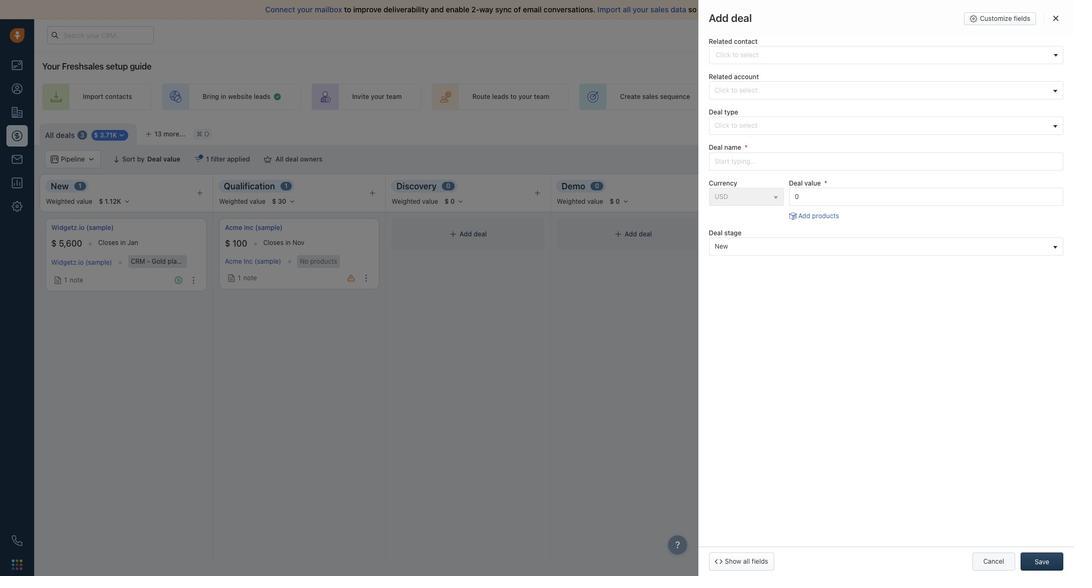Task type: locate. For each thing, give the bounding box(es) containing it.
techcave (sample) link
[[728, 223, 787, 232]]

all for deals
[[45, 130, 54, 139]]

leads right "route"
[[493, 93, 509, 101]]

2 click from the top
[[715, 122, 730, 130]]

0 horizontal spatial team
[[387, 93, 402, 101]]

acme inc (sample) up 100
[[225, 224, 283, 232]]

0 vertical spatial widgetz.io (sample)
[[51, 224, 114, 232]]

note for $ 100
[[244, 274, 257, 282]]

set
[[761, 93, 772, 101]]

add deal for demo
[[625, 230, 652, 238]]

13 more... button
[[140, 127, 191, 142]]

deal left value
[[790, 179, 803, 187]]

widgetz.io
[[51, 224, 85, 232], [51, 259, 84, 267]]

way
[[480, 5, 494, 14]]

select up the name
[[740, 122, 758, 130]]

1 select from the top
[[740, 86, 758, 94]]

pipeline
[[816, 93, 841, 101]]

0 horizontal spatial your
[[42, 62, 60, 71]]

import deals
[[955, 128, 994, 136]]

to left start
[[753, 5, 760, 14]]

click to select button up start typing... text box
[[709, 117, 1064, 135]]

in right bring
[[221, 93, 226, 101]]

team
[[387, 93, 402, 101], [534, 93, 550, 101]]

products inside add products "link"
[[813, 212, 840, 220]]

in
[[825, 31, 830, 38], [221, 93, 226, 101], [120, 238, 126, 247], [286, 238, 291, 247]]

1 horizontal spatial container_wx8msf4aqz5i3rn1 image
[[228, 274, 235, 282]]

click to select button for deal type
[[709, 117, 1064, 135]]

to
[[344, 5, 352, 14], [753, 5, 760, 14], [732, 86, 738, 94], [511, 93, 517, 101], [732, 122, 738, 130]]

click to select down type
[[715, 122, 758, 130]]

* for deal value *
[[825, 179, 828, 187]]

no
[[300, 257, 309, 265]]

owners
[[300, 155, 323, 163]]

1 note for $ 100
[[238, 274, 257, 282]]

closes left the nov
[[263, 238, 284, 247]]

1 vertical spatial all
[[744, 557, 751, 565]]

(sample) right 'techcave'
[[759, 224, 787, 232]]

0 horizontal spatial 1 note
[[64, 276, 83, 284]]

0 vertical spatial your
[[783, 31, 795, 38]]

deals inside import deals button
[[977, 128, 994, 136]]

1 $ from the left
[[51, 239, 57, 248]]

container_wx8msf4aqz5i3rn1 image for 100
[[228, 274, 235, 282]]

Start typing... text field
[[709, 152, 1064, 170]]

3
[[80, 131, 84, 139]]

0 vertical spatial select
[[740, 86, 758, 94]]

click to select button down the click to select search field
[[709, 81, 1064, 100]]

acme up $ 100
[[225, 224, 243, 232]]

new inside new button
[[715, 242, 729, 250]]

deal left stage
[[709, 229, 723, 237]]

2 acme inc (sample) link from the top
[[225, 257, 281, 265]]

related
[[709, 37, 733, 45], [709, 73, 733, 81]]

2 horizontal spatial 0
[[929, 182, 933, 190]]

fields right "customize"
[[1015, 14, 1031, 22]]

1 widgetz.io (sample) from the top
[[51, 224, 114, 232]]

1 horizontal spatial your
[[783, 31, 795, 38]]

0 vertical spatial click
[[715, 86, 730, 94]]

1 vertical spatial import
[[83, 93, 103, 101]]

1 vertical spatial acme inc (sample)
[[225, 257, 281, 265]]

1 vertical spatial click
[[715, 122, 730, 130]]

2 closes from the left
[[263, 238, 284, 247]]

1 horizontal spatial closes
[[263, 238, 284, 247]]

0 vertical spatial *
[[745, 144, 748, 152]]

1 leads from the left
[[254, 93, 271, 101]]

0 horizontal spatial closes
[[98, 238, 119, 247]]

1 note for $ 5,600
[[64, 276, 83, 284]]

$ for $ 5,600
[[51, 239, 57, 248]]

show all fields button
[[709, 552, 775, 571]]

* right value
[[825, 179, 828, 187]]

0 horizontal spatial fields
[[752, 557, 769, 565]]

1 0 from the left
[[447, 182, 451, 190]]

your trial ends in 21 days
[[783, 31, 853, 38]]

your right invite
[[371, 93, 385, 101]]

0 vertical spatial acme inc (sample)
[[225, 224, 283, 232]]

2 leads from the left
[[493, 93, 509, 101]]

all for deal
[[276, 155, 284, 163]]

create sales sequence
[[620, 93, 691, 101]]

0 vertical spatial new
[[51, 181, 69, 191]]

import all your sales data link
[[598, 5, 689, 14]]

1 click to select button from the top
[[709, 81, 1064, 100]]

1 widgetz.io from the top
[[51, 224, 85, 232]]

0 vertical spatial acme inc (sample) link
[[225, 223, 283, 232]]

container_wx8msf4aqz5i3rn1 image down $ 100
[[228, 274, 235, 282]]

techcave (sample)
[[728, 224, 787, 232]]

trial
[[797, 31, 808, 38]]

2 0 from the left
[[595, 182, 600, 190]]

2 team from the left
[[534, 93, 550, 101]]

add
[[911, 93, 924, 101], [1037, 128, 1049, 136], [799, 212, 811, 220], [460, 230, 472, 238], [625, 230, 638, 238], [964, 230, 977, 238]]

value
[[805, 179, 822, 187]]

widgetz.io down $ 5,600
[[51, 259, 84, 267]]

note down 100
[[244, 274, 257, 282]]

0 vertical spatial all
[[623, 5, 631, 14]]

0 vertical spatial all
[[45, 130, 54, 139]]

⌘ o
[[197, 130, 209, 138]]

closes left jan
[[98, 238, 119, 247]]

$
[[51, 239, 57, 248], [225, 239, 231, 248], [728, 239, 734, 248]]

fields inside button
[[1015, 14, 1031, 22]]

show all fields
[[725, 557, 769, 565]]

0 vertical spatial import
[[598, 5, 621, 14]]

1 vertical spatial fields
[[752, 557, 769, 565]]

contact
[[735, 37, 758, 45]]

2 click to select button from the top
[[709, 117, 1064, 135]]

1 vertical spatial *
[[825, 179, 828, 187]]

1 vertical spatial inc
[[244, 257, 253, 265]]

1 horizontal spatial products
[[813, 212, 840, 220]]

inc up 100
[[244, 224, 254, 232]]

0
[[447, 182, 451, 190], [595, 182, 600, 190], [929, 182, 933, 190]]

your left 'freshsales'
[[42, 62, 60, 71]]

widgetz.io (sample) up 5,600
[[51, 224, 114, 232]]

container_wx8msf4aqz5i3rn1 image inside settings popup button
[[894, 129, 901, 136]]

1 inside 1 filter applied button
[[206, 155, 209, 163]]

$ down stage
[[728, 239, 734, 248]]

0 right discovery on the top
[[447, 182, 451, 190]]

2 widgetz.io (sample) from the top
[[51, 259, 112, 267]]

1 vertical spatial all
[[276, 155, 284, 163]]

setup
[[106, 62, 128, 71]]

1 horizontal spatial all
[[744, 557, 751, 565]]

* right the name
[[745, 144, 748, 152]]

0 horizontal spatial leads
[[254, 93, 271, 101]]

acme inside acme inc (sample) link
[[225, 224, 243, 232]]

products
[[813, 212, 840, 220], [310, 257, 338, 265]]

1 vertical spatial click to select
[[715, 122, 758, 130]]

1
[[206, 155, 209, 163], [78, 182, 82, 190], [285, 182, 288, 190], [784, 182, 787, 190], [238, 274, 241, 282], [64, 276, 67, 284]]

email
[[523, 5, 542, 14]]

what's new image
[[997, 32, 1005, 40]]

won
[[901, 181, 919, 191]]

1 horizontal spatial 1 note
[[238, 274, 257, 282]]

0 vertical spatial acme
[[225, 224, 243, 232]]

route leads to your team
[[473, 93, 550, 101]]

1 note
[[238, 274, 257, 282], [64, 276, 83, 284]]

0 horizontal spatial note
[[70, 276, 83, 284]]

0 horizontal spatial all
[[45, 130, 54, 139]]

1 inc from the top
[[244, 224, 254, 232]]

0 horizontal spatial container_wx8msf4aqz5i3rn1 image
[[54, 277, 62, 284]]

0 vertical spatial click to select
[[715, 86, 758, 94]]

0 vertical spatial widgetz.io
[[51, 224, 85, 232]]

related down add
[[709, 37, 733, 45]]

(sample)
[[86, 224, 114, 232], [255, 224, 283, 232], [759, 224, 787, 232], [209, 257, 235, 265], [255, 257, 281, 265], [86, 259, 112, 267]]

3 0 from the left
[[929, 182, 933, 190]]

add
[[709, 12, 729, 24]]

deal left the name
[[709, 144, 723, 152]]

1 horizontal spatial $
[[225, 239, 231, 248]]

0 vertical spatial fields
[[1015, 14, 1031, 22]]

2 vertical spatial import
[[955, 128, 975, 136]]

container_wx8msf4aqz5i3rn1 image inside all deal owners button
[[264, 156, 272, 163]]

bring in website leads
[[203, 93, 271, 101]]

widgetz.io up $ 5,600
[[51, 224, 85, 232]]

set up your sales pipeline link
[[721, 83, 860, 110]]

leads inside bring in website leads link
[[254, 93, 271, 101]]

import for import deals
[[955, 128, 975, 136]]

1 related from the top
[[709, 37, 733, 45]]

deal type
[[709, 108, 739, 116]]

0 right the demo
[[595, 182, 600, 190]]

add deal for discovery
[[460, 230, 487, 238]]

products down value
[[813, 212, 840, 220]]

widgetz.io (sample) down 5,600
[[51, 259, 112, 267]]

acme down $ 100
[[225, 257, 242, 265]]

1 click to select from the top
[[715, 86, 758, 94]]

in left the 21
[[825, 31, 830, 38]]

import inside button
[[955, 128, 975, 136]]

note down 5,600
[[70, 276, 83, 284]]

1 vertical spatial widgetz.io
[[51, 259, 84, 267]]

0 vertical spatial related
[[709, 37, 733, 45]]

all right show
[[744, 557, 751, 565]]

1 acme from the top
[[225, 224, 243, 232]]

related contact
[[709, 37, 758, 45]]

fields right show
[[752, 557, 769, 565]]

1 horizontal spatial new
[[715, 242, 729, 250]]

deal inside button
[[285, 155, 299, 163]]

$ 3,200
[[728, 239, 759, 248]]

products for add products
[[813, 212, 840, 220]]

note
[[244, 274, 257, 282], [70, 276, 83, 284]]

to down related account
[[732, 86, 738, 94]]

click down related account
[[715, 86, 730, 94]]

deal left type
[[709, 108, 723, 116]]

all deals link
[[45, 130, 75, 140]]

1 vertical spatial select
[[740, 122, 758, 130]]

closes for $ 100
[[263, 238, 284, 247]]

your left trial
[[783, 31, 795, 38]]

add deal inside 'button'
[[1037, 128, 1064, 136]]

new down deal stage
[[715, 242, 729, 250]]

related for related account
[[709, 73, 733, 81]]

in for closes in jan
[[120, 238, 126, 247]]

related for related contact
[[709, 37, 733, 45]]

1 vertical spatial widgetz.io (sample) link
[[51, 259, 112, 267]]

invite your team
[[352, 93, 402, 101]]

click for deal
[[715, 122, 730, 130]]

0 vertical spatial inc
[[244, 224, 254, 232]]

1 vertical spatial acme inc (sample) link
[[225, 257, 281, 265]]

customize fields
[[981, 14, 1031, 22]]

$ for $ 3,200
[[728, 239, 734, 248]]

1 left filter at left
[[206, 155, 209, 163]]

import right settings
[[955, 128, 975, 136]]

click down deal type
[[715, 122, 730, 130]]

acme inc (sample) link up 100
[[225, 223, 283, 232]]

acme inc (sample) down 100
[[225, 257, 281, 265]]

$ left 100
[[225, 239, 231, 248]]

2 related from the top
[[709, 73, 733, 81]]

so
[[689, 5, 697, 14]]

1 vertical spatial your
[[42, 62, 60, 71]]

1 horizontal spatial leads
[[493, 93, 509, 101]]

note for $ 5,600
[[70, 276, 83, 284]]

inc down 100
[[244, 257, 253, 265]]

deal for deal stage
[[709, 229, 723, 237]]

0 horizontal spatial 0
[[447, 182, 451, 190]]

1 horizontal spatial deals
[[977, 128, 994, 136]]

your
[[297, 5, 313, 14], [633, 5, 649, 14], [371, 93, 385, 101], [519, 93, 533, 101], [783, 93, 797, 101]]

1 horizontal spatial team
[[534, 93, 550, 101]]

1 acme inc (sample) from the top
[[225, 224, 283, 232]]

1 vertical spatial click to select button
[[709, 117, 1064, 135]]

bring
[[203, 93, 219, 101]]

1 vertical spatial widgetz.io (sample)
[[51, 259, 112, 267]]

select down the account
[[740, 86, 758, 94]]

crm
[[131, 257, 145, 265]]

send email image
[[969, 31, 977, 40]]

(sample) down $ 100
[[209, 257, 235, 265]]

all left 3
[[45, 130, 54, 139]]

Search field
[[1017, 150, 1071, 168]]

3 $ from the left
[[728, 239, 734, 248]]

Enter value number field
[[790, 188, 1064, 206]]

related left the account
[[709, 73, 733, 81]]

settings button
[[888, 124, 935, 142]]

widgetz.io (sample)
[[51, 224, 114, 232], [51, 259, 112, 267]]

1 horizontal spatial all
[[276, 155, 284, 163]]

in left the nov
[[286, 238, 291, 247]]

1 closes from the left
[[98, 238, 119, 247]]

widgetz.io (sample) link up 5,600
[[51, 223, 114, 232]]

import deals button
[[940, 124, 999, 142]]

0 vertical spatial click to select button
[[709, 81, 1064, 100]]

0 horizontal spatial products
[[310, 257, 338, 265]]

add deal link
[[871, 83, 958, 110]]

deal
[[709, 108, 723, 116], [709, 144, 723, 152], [790, 179, 803, 187], [709, 229, 723, 237]]

all inside button
[[744, 557, 751, 565]]

0 horizontal spatial import
[[83, 93, 103, 101]]

import left contacts
[[83, 93, 103, 101]]

click to select for type
[[715, 122, 758, 130]]

applied
[[227, 155, 250, 163]]

new down all deals link
[[51, 181, 69, 191]]

import right conversations. on the top right of the page
[[598, 5, 621, 14]]

1 click from the top
[[715, 86, 730, 94]]

$ left 5,600
[[51, 239, 57, 248]]

1 horizontal spatial 0
[[595, 182, 600, 190]]

you
[[699, 5, 712, 14]]

sales
[[651, 5, 669, 14], [643, 93, 659, 101], [798, 93, 815, 101]]

leads right website at the left top of the page
[[254, 93, 271, 101]]

widgetz.io (sample) link down 5,600
[[51, 259, 112, 267]]

1 down $ 5,600
[[64, 276, 67, 284]]

all
[[623, 5, 631, 14], [744, 557, 751, 565]]

all left the data
[[623, 5, 631, 14]]

your for your trial ends in 21 days
[[783, 31, 795, 38]]

click to select button for related account
[[709, 81, 1064, 100]]

1 horizontal spatial fields
[[1015, 14, 1031, 22]]

leads inside route leads to your team link
[[493, 93, 509, 101]]

sales left the data
[[651, 5, 669, 14]]

in left jan
[[120, 238, 126, 247]]

2 horizontal spatial import
[[955, 128, 975, 136]]

click to select down related account
[[715, 86, 758, 94]]

2 $ from the left
[[225, 239, 231, 248]]

* for deal name *
[[745, 144, 748, 152]]

0 horizontal spatial *
[[745, 144, 748, 152]]

1 note down 100
[[238, 274, 257, 282]]

deal for deal type
[[709, 108, 723, 116]]

all left owners
[[276, 155, 284, 163]]

2 acme from the top
[[225, 257, 242, 265]]

crm - gold plan monthly (sample)
[[131, 257, 235, 265]]

container_wx8msf4aqz5i3rn1 image
[[273, 93, 282, 101], [894, 129, 901, 136], [194, 156, 202, 163], [264, 156, 272, 163], [450, 231, 457, 238], [615, 231, 623, 238], [954, 231, 962, 238]]

0 vertical spatial widgetz.io (sample) link
[[51, 223, 114, 232]]

1 vertical spatial related
[[709, 73, 733, 81]]

2 horizontal spatial $
[[728, 239, 734, 248]]

Click to select search field
[[709, 46, 1064, 64]]

nov
[[293, 238, 305, 247]]

deals for all
[[56, 130, 75, 139]]

2 select from the top
[[740, 122, 758, 130]]

0 vertical spatial products
[[813, 212, 840, 220]]

0 right won
[[929, 182, 933, 190]]

container_wx8msf4aqz5i3rn1 image
[[228, 274, 235, 282], [54, 277, 62, 284]]

1 vertical spatial new
[[715, 242, 729, 250]]

to down type
[[732, 122, 738, 130]]

phone image
[[12, 535, 22, 546]]

0 horizontal spatial deals
[[56, 130, 75, 139]]

sales left pipeline
[[798, 93, 815, 101]]

1 note down 5,600
[[64, 276, 83, 284]]

more...
[[164, 130, 185, 138]]

1 vertical spatial acme
[[225, 257, 242, 265]]

related account
[[709, 73, 760, 81]]

your right up
[[783, 93, 797, 101]]

1 horizontal spatial *
[[825, 179, 828, 187]]

import deals group
[[940, 124, 1017, 142]]

from
[[781, 5, 797, 14]]

products right 'no'
[[310, 257, 338, 265]]

1 vertical spatial products
[[310, 257, 338, 265]]

deals
[[977, 128, 994, 136], [56, 130, 75, 139]]

0 horizontal spatial $
[[51, 239, 57, 248]]

acme inc (sample) link down 100
[[225, 257, 281, 265]]

2 click to select from the top
[[715, 122, 758, 130]]

1 widgetz.io (sample) link from the top
[[51, 223, 114, 232]]

container_wx8msf4aqz5i3rn1 image down $ 5,600
[[54, 277, 62, 284]]

all inside button
[[276, 155, 284, 163]]

1 horizontal spatial note
[[244, 274, 257, 282]]



Task type: vqa. For each thing, say whether or not it's contained in the screenshot.
a
no



Task type: describe. For each thing, give the bounding box(es) containing it.
add deal dialog
[[699, 0, 1075, 576]]

container_wx8msf4aqz5i3rn1 image inside bring in website leads link
[[273, 93, 282, 101]]

explore plans link
[[867, 29, 920, 41]]

⌘
[[197, 130, 203, 138]]

your left mailbox
[[297, 5, 313, 14]]

settings
[[904, 128, 930, 136]]

add inside 'button'
[[1037, 128, 1049, 136]]

3,200
[[736, 239, 759, 248]]

13
[[155, 130, 162, 138]]

import for import contacts
[[83, 93, 103, 101]]

100
[[233, 239, 247, 248]]

deliverability
[[384, 5, 429, 14]]

plan
[[168, 257, 181, 265]]

start
[[762, 5, 779, 14]]

explore
[[873, 31, 896, 39]]

all deal owners
[[276, 155, 323, 163]]

13 more...
[[155, 130, 185, 138]]

1 down 3
[[78, 182, 82, 190]]

$ 5,600
[[51, 239, 82, 248]]

phone element
[[6, 530, 28, 551]]

Search your CRM... text field
[[47, 26, 154, 44]]

deal inside 'button'
[[1051, 128, 1064, 136]]

connect your mailbox to improve deliverability and enable 2-way sync of email conversations. import all your sales data so you don't have to start from scratch.
[[265, 5, 828, 14]]

1 filter applied
[[206, 155, 250, 163]]

1 team from the left
[[387, 93, 402, 101]]

qualification
[[224, 181, 275, 191]]

$ for $ 100
[[225, 239, 231, 248]]

up
[[773, 93, 781, 101]]

demo
[[562, 181, 586, 191]]

2 inc from the top
[[244, 257, 253, 265]]

click for related
[[715, 86, 730, 94]]

1 down all deal owners button in the left top of the page
[[285, 182, 288, 190]]

21
[[832, 31, 838, 38]]

(sample) down 'closes in nov'
[[255, 257, 281, 265]]

invite your team link
[[312, 83, 421, 110]]

and
[[431, 5, 444, 14]]

5,600
[[59, 239, 82, 248]]

no products
[[300, 257, 338, 265]]

have
[[734, 5, 751, 14]]

$ 100
[[225, 239, 247, 248]]

deal stage
[[709, 229, 742, 237]]

deal name *
[[709, 144, 748, 152]]

1 acme inc (sample) link from the top
[[225, 223, 283, 232]]

(sample) up 'closes in nov'
[[255, 224, 283, 232]]

route
[[473, 93, 491, 101]]

type
[[725, 108, 739, 116]]

contacts
[[105, 93, 132, 101]]

(sample) down closes in jan
[[86, 259, 112, 267]]

your freshsales setup guide
[[42, 62, 152, 71]]

add inside "link"
[[799, 212, 811, 220]]

deal for deal value *
[[790, 179, 803, 187]]

1 horizontal spatial import
[[598, 5, 621, 14]]

customize fields button
[[965, 12, 1037, 25]]

0 for discovery
[[447, 182, 451, 190]]

sales right create
[[643, 93, 659, 101]]

add deal
[[709, 12, 753, 24]]

click to select for account
[[715, 86, 758, 94]]

container_wx8msf4aqz5i3rn1 image inside 1 filter applied button
[[194, 156, 202, 163]]

freshworks switcher image
[[12, 559, 22, 570]]

improve
[[354, 5, 382, 14]]

2 widgetz.io from the top
[[51, 259, 84, 267]]

add deal for won
[[964, 230, 992, 238]]

explore plans
[[873, 31, 915, 39]]

show
[[725, 557, 742, 565]]

invite
[[352, 93, 369, 101]]

0 for demo
[[595, 182, 600, 190]]

connect your mailbox link
[[265, 5, 344, 14]]

customize
[[981, 14, 1013, 22]]

0 for won
[[929, 182, 933, 190]]

conversations.
[[544, 5, 596, 14]]

0 horizontal spatial all
[[623, 5, 631, 14]]

ends
[[810, 31, 823, 38]]

deal for deal name *
[[709, 144, 723, 152]]

select for deal type
[[740, 122, 758, 130]]

new button
[[709, 237, 1064, 256]]

filter
[[211, 155, 226, 163]]

website
[[228, 93, 252, 101]]

create sales sequence link
[[580, 83, 710, 110]]

fields inside button
[[752, 557, 769, 565]]

2 widgetz.io (sample) link from the top
[[51, 259, 112, 267]]

products for no products
[[310, 257, 338, 265]]

negotiation
[[727, 181, 774, 191]]

close image
[[1054, 15, 1059, 21]]

import contacts
[[83, 93, 132, 101]]

usd
[[715, 192, 729, 200]]

sequence
[[661, 93, 691, 101]]

closes in jan
[[98, 238, 138, 247]]

in for bring in website leads
[[221, 93, 226, 101]]

deal
[[732, 12, 753, 24]]

in for closes in nov
[[286, 238, 291, 247]]

sync
[[496, 5, 512, 14]]

add products
[[799, 212, 840, 220]]

-
[[147, 257, 150, 265]]

discovery
[[397, 181, 437, 191]]

deal value *
[[790, 179, 828, 187]]

all deal owners button
[[257, 150, 330, 168]]

to right mailbox
[[344, 5, 352, 14]]

bring in website leads link
[[162, 83, 301, 110]]

your right "route"
[[519, 93, 533, 101]]

select for related account
[[740, 86, 758, 94]]

deals for import
[[977, 128, 994, 136]]

cancel
[[984, 557, 1005, 565]]

0 horizontal spatial new
[[51, 181, 69, 191]]

guide
[[130, 62, 152, 71]]

jan
[[128, 238, 138, 247]]

container_wx8msf4aqz5i3rn1 image for 5,600
[[54, 277, 62, 284]]

closes for $ 5,600
[[98, 238, 119, 247]]

name
[[725, 144, 742, 152]]

1 down 100
[[238, 274, 241, 282]]

scratch.
[[799, 5, 828, 14]]

add deal button
[[1023, 124, 1070, 142]]

of
[[514, 5, 521, 14]]

set up your sales pipeline
[[761, 93, 841, 101]]

route leads to your team link
[[432, 83, 569, 110]]

currency
[[709, 179, 738, 187]]

1 left deal value *
[[784, 182, 787, 190]]

save
[[1036, 558, 1050, 566]]

cancel button
[[973, 552, 1016, 571]]

(sample) up closes in jan
[[86, 224, 114, 232]]

your left the data
[[633, 5, 649, 14]]

gold
[[152, 257, 166, 265]]

2 acme inc (sample) from the top
[[225, 257, 281, 265]]

create
[[620, 93, 641, 101]]

stage
[[725, 229, 742, 237]]

to right "route"
[[511, 93, 517, 101]]

your for your freshsales setup guide
[[42, 62, 60, 71]]

data
[[671, 5, 687, 14]]

all deals 3
[[45, 130, 84, 139]]

usd button
[[709, 188, 784, 206]]

closes in nov
[[263, 238, 305, 247]]



